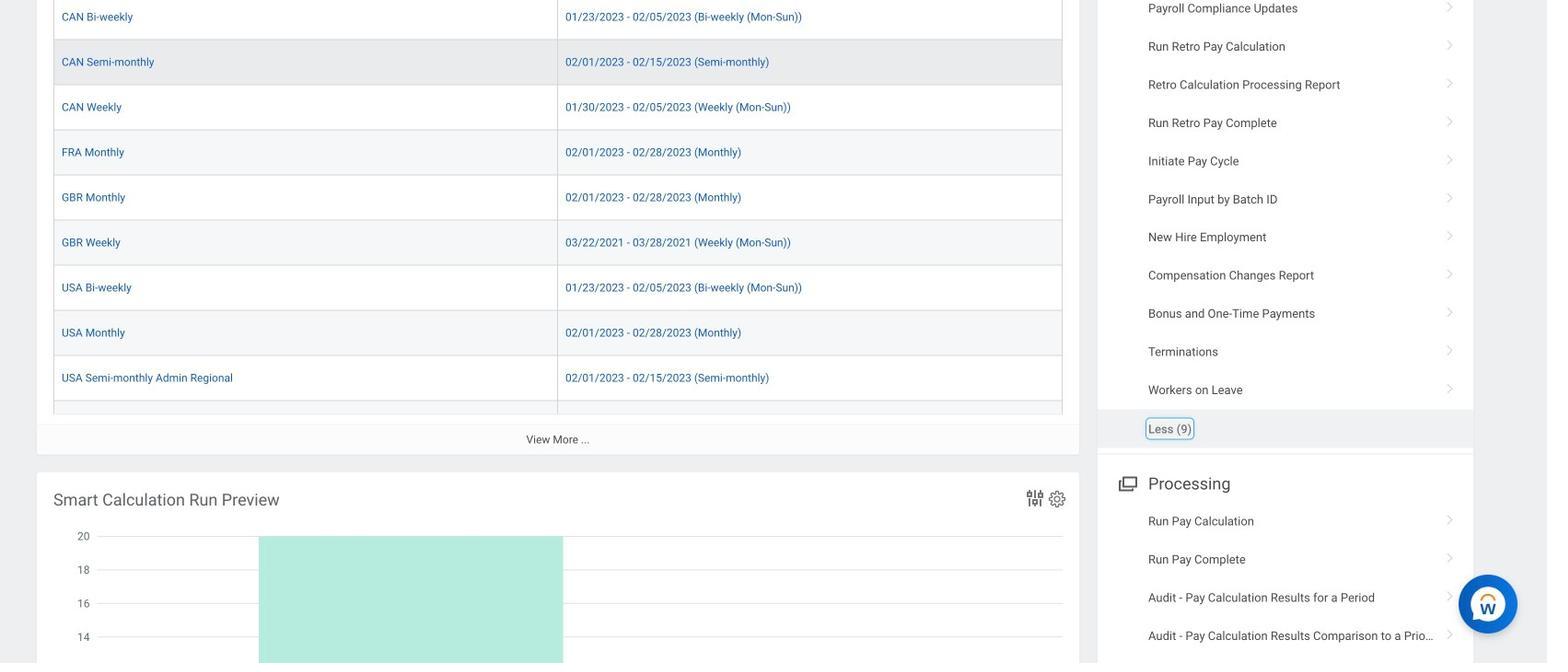 Task type: describe. For each thing, give the bounding box(es) containing it.
menu group image
[[1114, 470, 1139, 495]]

10 row from the top
[[53, 401, 1063, 446]]

5 chevron right image from the top
[[1438, 622, 1462, 641]]

5 chevron right image from the top
[[1438, 186, 1462, 204]]

7 row from the top
[[53, 266, 1063, 311]]

configure and view chart data image
[[1024, 487, 1046, 509]]

2 chevron right image from the top
[[1438, 262, 1462, 281]]

8 chevron right image from the top
[[1438, 377, 1462, 395]]

6 chevron right image from the top
[[1438, 224, 1462, 242]]

2 list from the top
[[1098, 502, 1473, 663]]

1 chevron right image from the top
[[1438, 0, 1462, 14]]

7 chevron right image from the top
[[1438, 300, 1462, 319]]

1 row from the top
[[53, 0, 1063, 40]]

regular payroll processing element
[[37, 0, 1079, 536]]

2 chevron right image from the top
[[1438, 33, 1462, 52]]

3 chevron right image from the top
[[1438, 71, 1462, 90]]



Task type: vqa. For each thing, say whether or not it's contained in the screenshot.
*
no



Task type: locate. For each thing, give the bounding box(es) containing it.
4 row from the top
[[53, 130, 1063, 175]]

row
[[53, 0, 1063, 40], [53, 40, 1063, 85], [53, 85, 1063, 130], [53, 130, 1063, 175], [53, 175, 1063, 220], [53, 220, 1063, 266], [53, 266, 1063, 311], [53, 311, 1063, 356], [53, 356, 1063, 401], [53, 401, 1063, 446]]

chevron right image
[[1438, 148, 1462, 166], [1438, 262, 1462, 281], [1438, 338, 1462, 357], [1438, 546, 1462, 565], [1438, 622, 1462, 641]]

1 chevron right image from the top
[[1438, 148, 1462, 166]]

9 chevron right image from the top
[[1438, 508, 1462, 526]]

chevron right image
[[1438, 0, 1462, 14], [1438, 33, 1462, 52], [1438, 71, 1462, 90], [1438, 110, 1462, 128], [1438, 186, 1462, 204], [1438, 224, 1462, 242], [1438, 300, 1462, 319], [1438, 377, 1462, 395], [1438, 508, 1462, 526], [1438, 584, 1462, 603]]

2 row from the top
[[53, 40, 1063, 85]]

4 chevron right image from the top
[[1438, 546, 1462, 565]]

4 chevron right image from the top
[[1438, 110, 1462, 128]]

list item
[[1098, 409, 1473, 448]]

smart calculation run preview element
[[37, 473, 1079, 663]]

6 row from the top
[[53, 220, 1063, 266]]

5 row from the top
[[53, 175, 1063, 220]]

3 chevron right image from the top
[[1438, 338, 1462, 357]]

3 row from the top
[[53, 85, 1063, 130]]

1 list from the top
[[1098, 0, 1473, 448]]

1 vertical spatial list
[[1098, 502, 1473, 663]]

9 row from the top
[[53, 356, 1063, 401]]

configure smart calculation run preview image
[[1047, 489, 1067, 509]]

0 vertical spatial list
[[1098, 0, 1473, 448]]

8 row from the top
[[53, 311, 1063, 356]]

list
[[1098, 0, 1473, 448], [1098, 502, 1473, 663]]

10 chevron right image from the top
[[1438, 584, 1462, 603]]



